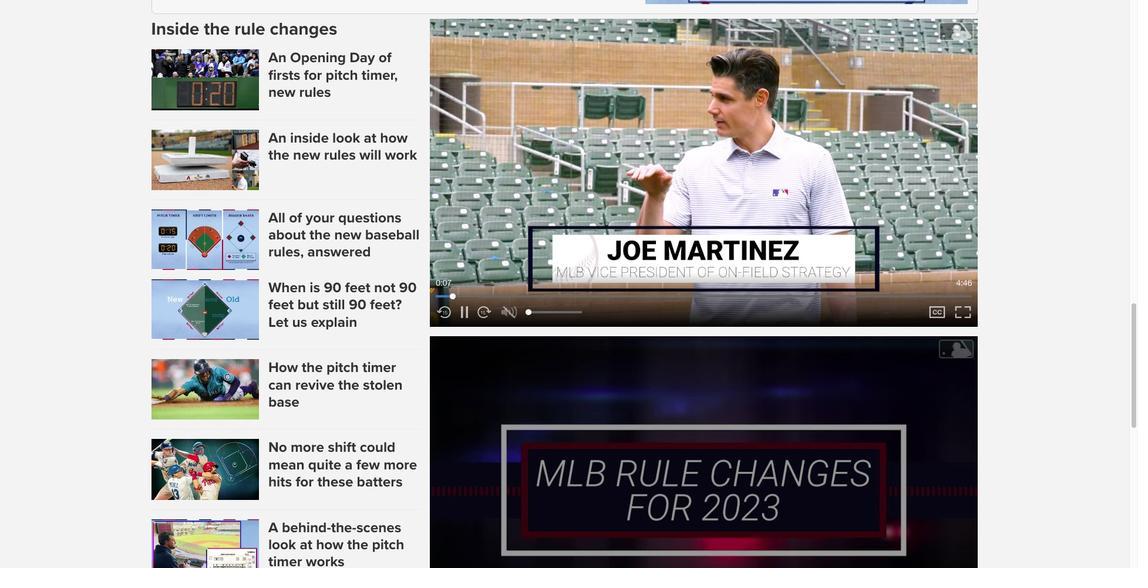 Task type: describe. For each thing, give the bounding box(es) containing it.
new for inside
[[293, 147, 320, 164]]

an for an opening day of firsts for pitch timer, new rules
[[268, 50, 287, 67]]

new for of
[[334, 227, 362, 244]]

timer,
[[362, 67, 398, 84]]

about
[[268, 227, 306, 244]]

pitch inside a behind-the-scenes look at how the pitch timer works
[[372, 537, 404, 554]]

1 horizontal spatial more
[[384, 457, 417, 474]]

the-
[[331, 520, 357, 537]]

fullscreen (f) image
[[955, 307, 971, 319]]

rules inside an inside look at how the new rules will work
[[324, 147, 356, 164]]

for inside no more shift could mean quite a few more hits for these batters
[[296, 474, 314, 491]]

your
[[306, 210, 335, 227]]

answered
[[308, 244, 371, 261]]

of inside the an opening day of firsts for pitch timer, new rules
[[379, 50, 392, 67]]

mlb media player group containing 0:07
[[430, 19, 978, 327]]

day
[[350, 50, 375, 67]]

not
[[374, 280, 396, 297]]

work
[[385, 147, 417, 164]]

a behind-the-scenes look at how the pitch timer works link
[[268, 520, 421, 569]]

all
[[268, 210, 285, 227]]

no more shift could mean quite a few more hits for these batters link
[[268, 440, 421, 491]]

baseball
[[365, 227, 420, 244]]

timer inside how the pitch timer can revive the stolen base
[[363, 360, 396, 377]]

1 horizontal spatial feet
[[345, 280, 371, 297]]

us
[[292, 314, 307, 331]]

un-mute (m) image
[[501, 307, 517, 319]]

base
[[268, 394, 299, 411]]

feet?
[[370, 297, 402, 314]]

how the pitch timer can revive the stolen base link
[[268, 360, 421, 411]]

1 horizontal spatial 90
[[349, 297, 366, 314]]

but
[[297, 297, 319, 314]]

firsts
[[268, 67, 300, 84]]

a
[[268, 520, 278, 537]]

at inside a behind-the-scenes look at how the pitch timer works
[[300, 537, 312, 554]]

forward 15 seconds image
[[478, 307, 492, 319]]

an for an inside look at how the new rules will work
[[268, 130, 287, 147]]

a
[[345, 457, 353, 474]]

pitch inside how the pitch timer can revive the stolen base
[[327, 360, 359, 377]]

no more shift could mean quite a few more hits for these batters
[[268, 440, 417, 491]]

of inside all of your questions about the new baseball rules, answered
[[289, 210, 302, 227]]

behind-
[[282, 520, 331, 537]]

inside
[[151, 18, 199, 40]]

at inside an inside look at how the new rules will work
[[364, 130, 377, 147]]

the inside all of your questions about the new baseball rules, answered
[[310, 227, 331, 244]]

0 horizontal spatial 90
[[324, 280, 341, 297]]

pitch inside the an opening day of firsts for pitch timer, new rules
[[326, 67, 358, 84]]

all of your questions about the new baseball rules, answered
[[268, 210, 420, 261]]

volume image
[[526, 310, 532, 316]]

look inside a behind-the-scenes look at how the pitch timer works
[[268, 537, 296, 554]]

could
[[360, 440, 396, 457]]

opening
[[290, 50, 346, 67]]

demo of 2023 rules changes image
[[430, 337, 978, 569]]

shift
[[328, 440, 356, 457]]

0 horizontal spatial more
[[291, 440, 324, 457]]



Task type: locate. For each thing, give the bounding box(es) containing it.
an inside the an opening day of firsts for pitch timer, new rules
[[268, 50, 287, 67]]

feet left not
[[345, 280, 371, 297]]

pitch
[[326, 67, 358, 84], [327, 360, 359, 377], [372, 537, 404, 554]]

a behind-the-scenes look at how the pitch timer works
[[268, 520, 404, 569]]

for right hits
[[296, 474, 314, 491]]

1 vertical spatial at
[[300, 537, 312, 554]]

how inside a behind-the-scenes look at how the pitch timer works
[[316, 537, 344, 554]]

2 an from the top
[[268, 130, 287, 147]]

0 horizontal spatial of
[[289, 210, 302, 227]]

at up will
[[364, 130, 377, 147]]

an
[[268, 50, 287, 67], [268, 130, 287, 147]]

0 horizontal spatial look
[[268, 537, 296, 554]]

0 vertical spatial how
[[380, 130, 408, 147]]

timer up stolen
[[363, 360, 396, 377]]

pitch down scenes
[[372, 537, 404, 554]]

duration: 4:46 element
[[956, 277, 972, 290]]

questions
[[338, 210, 402, 227]]

explain
[[311, 314, 357, 331]]

when is 90 feet not 90 feet but still 90 feet? let us explain link
[[268, 280, 421, 331]]

feet
[[345, 280, 371, 297], [268, 297, 294, 314]]

0 horizontal spatial at
[[300, 537, 312, 554]]

90 right not
[[399, 280, 417, 297]]

an inside look at how the new rules will work
[[268, 130, 417, 164]]

1 vertical spatial new
[[293, 147, 320, 164]]

an inside look at how the new rules will work link
[[268, 130, 421, 164]]

current time: 0:07 element
[[436, 277, 452, 290]]

1 vertical spatial look
[[268, 537, 296, 554]]

will
[[360, 147, 381, 164]]

mlb media player group
[[430, 19, 978, 327], [430, 337, 978, 569]]

1 vertical spatial of
[[289, 210, 302, 227]]

0 vertical spatial for
[[304, 67, 322, 84]]

these
[[317, 474, 353, 491]]

of right all at the top
[[289, 210, 302, 227]]

of up timer,
[[379, 50, 392, 67]]

at
[[364, 130, 377, 147], [300, 537, 312, 554]]

1 horizontal spatial timer
[[363, 360, 396, 377]]

subtitles/closed captions (c) image
[[929, 307, 945, 319]]

new inside an inside look at how the new rules will work
[[293, 147, 320, 164]]

can
[[268, 377, 292, 394]]

look
[[333, 130, 360, 147], [268, 537, 296, 554]]

look inside an inside look at how the new rules will work
[[333, 130, 360, 147]]

rules left will
[[324, 147, 356, 164]]

90 right still
[[349, 297, 366, 314]]

timer
[[363, 360, 396, 377], [268, 554, 302, 569]]

0 vertical spatial of
[[379, 50, 392, 67]]

for inside the an opening day of firsts for pitch timer, new rules
[[304, 67, 322, 84]]

new inside all of your questions about the new baseball rules, answered
[[334, 227, 362, 244]]

more up quite
[[291, 440, 324, 457]]

2 vertical spatial new
[[334, 227, 362, 244]]

the inside an inside look at how the new rules will work
[[268, 147, 289, 164]]

mean
[[268, 457, 305, 474]]

for
[[304, 67, 322, 84], [296, 474, 314, 491]]

quite
[[308, 457, 341, 474]]

0 vertical spatial timer
[[363, 360, 396, 377]]

new inside the an opening day of firsts for pitch timer, new rules
[[268, 84, 296, 101]]

1 vertical spatial mlb media player group
[[430, 337, 978, 569]]

an inside an inside look at how the new rules will work
[[268, 130, 287, 147]]

inside the rule changes
[[151, 18, 337, 40]]

how
[[380, 130, 408, 147], [316, 537, 344, 554]]

1 vertical spatial timer
[[268, 554, 302, 569]]

stolen
[[363, 377, 403, 394]]

1 horizontal spatial how
[[380, 130, 408, 147]]

1 vertical spatial an
[[268, 130, 287, 147]]

the inside a behind-the-scenes look at how the pitch timer works
[[347, 537, 368, 554]]

1 mlb media player group from the top
[[430, 19, 978, 327]]

90 up still
[[324, 280, 341, 297]]

scenes
[[356, 520, 401, 537]]

2 mlb media player group from the top
[[430, 337, 978, 569]]

1 horizontal spatial look
[[333, 130, 360, 147]]

still
[[323, 297, 345, 314]]

timer inside a behind-the-scenes look at how the pitch timer works
[[268, 554, 302, 569]]

new
[[268, 84, 296, 101], [293, 147, 320, 164], [334, 227, 362, 244]]

0 vertical spatial pitch
[[326, 67, 358, 84]]

1 vertical spatial rules
[[324, 147, 356, 164]]

let
[[268, 314, 289, 331]]

more
[[291, 440, 324, 457], [384, 457, 417, 474]]

1 vertical spatial pitch
[[327, 360, 359, 377]]

an opening day of firsts for pitch timer, new rules
[[268, 50, 398, 101]]

2 horizontal spatial 90
[[399, 280, 417, 297]]

look up will
[[333, 130, 360, 147]]

an opening day of firsts for pitch timer, new rules link
[[268, 50, 421, 101]]

works
[[306, 554, 345, 569]]

how up the work
[[380, 130, 408, 147]]

new down firsts
[[268, 84, 296, 101]]

1 vertical spatial for
[[296, 474, 314, 491]]

for down opening
[[304, 67, 322, 84]]

rules down opening
[[299, 84, 331, 101]]

look down a on the bottom of the page
[[268, 537, 296, 554]]

few
[[356, 457, 380, 474]]

0 vertical spatial look
[[333, 130, 360, 147]]

batters
[[357, 474, 403, 491]]

rules inside the an opening day of firsts for pitch timer, new rules
[[299, 84, 331, 101]]

seek slider slider
[[436, 294, 972, 300]]

0 vertical spatial rules
[[299, 84, 331, 101]]

rules
[[299, 84, 331, 101], [324, 147, 356, 164]]

0 vertical spatial at
[[364, 130, 377, 147]]

how the pitch timer can revive the stolen base
[[268, 360, 403, 411]]

90
[[324, 280, 341, 297], [399, 280, 417, 297], [349, 297, 366, 314]]

no
[[268, 440, 287, 457]]

how
[[268, 360, 298, 377]]

the
[[204, 18, 230, 40], [268, 147, 289, 164], [310, 227, 331, 244], [302, 360, 323, 377], [338, 377, 359, 394], [347, 537, 368, 554]]

1 vertical spatial how
[[316, 537, 344, 554]]

1 horizontal spatial at
[[364, 130, 377, 147]]

rule
[[234, 18, 265, 40]]

when is 90 feet not 90 feet but still 90 feet? let us explain
[[268, 280, 417, 331]]

pause (space) image
[[461, 307, 468, 319]]

new down the inside at the left
[[293, 147, 320, 164]]

back 15 seconds image
[[437, 307, 451, 319]]

feet up let on the left of page
[[268, 297, 294, 314]]

timer down a on the bottom of the page
[[268, 554, 302, 569]]

0 vertical spatial an
[[268, 50, 287, 67]]

inside
[[290, 130, 329, 147]]

an up firsts
[[268, 50, 287, 67]]

pitch down the "day"
[[326, 67, 358, 84]]

0 horizontal spatial feet
[[268, 297, 294, 314]]

when
[[268, 280, 306, 297]]

rules,
[[268, 244, 304, 261]]

at down behind-
[[300, 537, 312, 554]]

new up answered
[[334, 227, 362, 244]]

of
[[379, 50, 392, 67], [289, 210, 302, 227]]

1 an from the top
[[268, 50, 287, 67]]

hits
[[268, 474, 292, 491]]

pitch up the "revive"
[[327, 360, 359, 377]]

0:07
[[436, 279, 452, 288]]

an left the inside at the left
[[268, 130, 287, 147]]

how up the works
[[316, 537, 344, 554]]

volume slider
[[526, 310, 582, 316]]

is
[[310, 280, 320, 297]]

2 vertical spatial pitch
[[372, 537, 404, 554]]

0 vertical spatial mlb media player group
[[430, 19, 978, 327]]

more up batters
[[384, 457, 417, 474]]

4:46
[[956, 279, 972, 288]]

how inside an inside look at how the new rules will work
[[380, 130, 408, 147]]

revive
[[295, 377, 335, 394]]

all of your questions about the new baseball rules, answered link
[[268, 210, 421, 261]]

0 vertical spatial new
[[268, 84, 296, 101]]

1 horizontal spatial of
[[379, 50, 392, 67]]

changes
[[270, 18, 337, 40]]

0 horizontal spatial timer
[[268, 554, 302, 569]]

0 horizontal spatial how
[[316, 537, 344, 554]]



Task type: vqa. For each thing, say whether or not it's contained in the screenshot.
second YYYY telephone field from the top of the page
no



